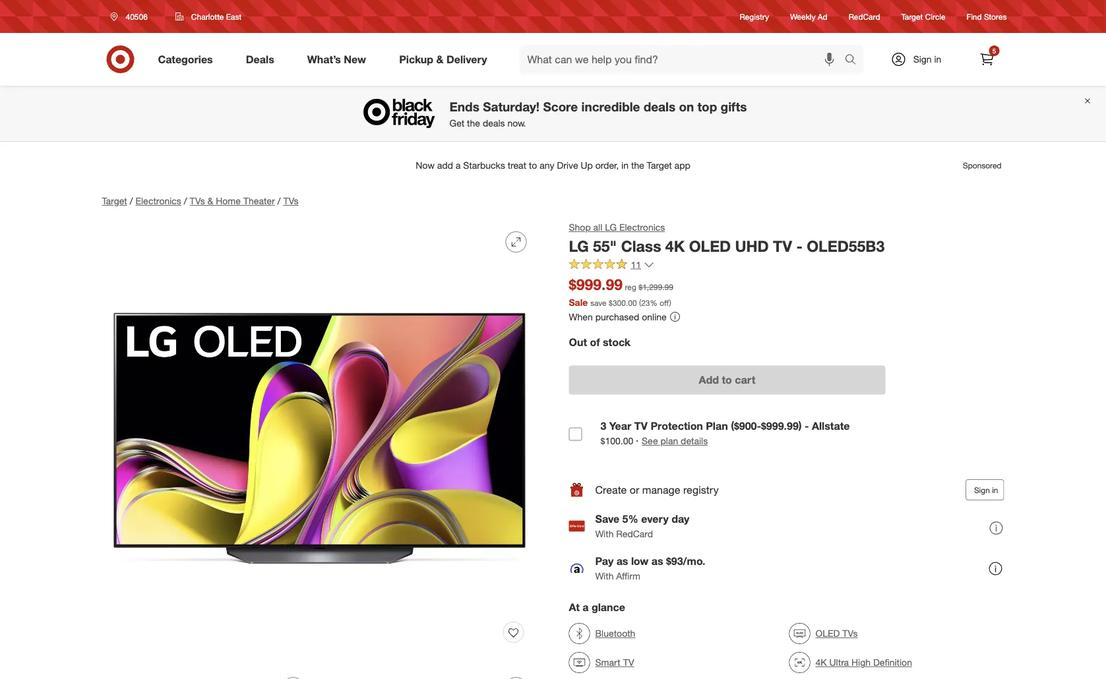 Task type: vqa. For each thing, say whether or not it's contained in the screenshot.
an to the middle
no



Task type: locate. For each thing, give the bounding box(es) containing it.
1 vertical spatial deals
[[483, 117, 505, 129]]

4k ultra high definition
[[816, 657, 912, 669]]

tvs up 4k ultra high definition button
[[843, 628, 858, 640]]

/ right electronics link
[[184, 195, 187, 207]]

tvs left home
[[190, 195, 205, 207]]

)
[[669, 298, 671, 308]]

cart
[[735, 374, 756, 386]]

0 horizontal spatial sign in
[[913, 53, 942, 65]]

redcard link
[[849, 11, 880, 22]]

tv up ·
[[634, 419, 648, 432]]

sign in
[[913, 53, 942, 65], [974, 485, 998, 495]]

image gallery element
[[102, 221, 537, 680]]

save
[[591, 298, 607, 308]]

plan
[[661, 436, 678, 447]]

deals right the
[[483, 117, 505, 129]]

1 horizontal spatial 4k
[[816, 657, 827, 669]]

1 vertical spatial lg
[[569, 237, 589, 255]]

target circle
[[902, 11, 946, 21]]

0 vertical spatial in
[[934, 53, 942, 65]]

as up "affirm"
[[617, 555, 628, 568]]

redcard down '5%'
[[616, 528, 653, 540]]

1 vertical spatial &
[[208, 195, 213, 207]]

class
[[621, 237, 661, 255]]

when purchased online
[[569, 311, 667, 323]]

search
[[839, 54, 871, 67]]

add to cart button
[[569, 366, 886, 395]]

out of stock
[[569, 336, 631, 349]]

1 horizontal spatial redcard
[[849, 11, 880, 21]]

1 vertical spatial in
[[992, 485, 998, 495]]

0 horizontal spatial deals
[[483, 117, 505, 129]]

1 horizontal spatial in
[[992, 485, 998, 495]]

add to cart
[[699, 374, 756, 386]]

save 5% every day with redcard
[[595, 513, 690, 540]]

in inside button
[[992, 485, 998, 495]]

1 vertical spatial 4k
[[816, 657, 827, 669]]

1 vertical spatial with
[[595, 570, 614, 582]]

with inside save 5% every day with redcard
[[595, 528, 614, 540]]

weekly ad link
[[790, 11, 828, 22]]

save
[[595, 513, 620, 526]]

redcard right ad
[[849, 11, 880, 21]]

&
[[436, 53, 444, 66], [208, 195, 213, 207]]

sign
[[913, 53, 932, 65], [974, 485, 990, 495]]

see plan details button
[[642, 435, 708, 448]]

see
[[642, 436, 658, 447]]

find stores
[[967, 11, 1007, 21]]

4k ultra high definition button
[[789, 649, 912, 678]]

pickup
[[399, 53, 433, 66]]

0 horizontal spatial redcard
[[616, 528, 653, 540]]

1 vertical spatial -
[[805, 419, 809, 432]]

charlotte east
[[191, 12, 242, 21]]

1 horizontal spatial -
[[805, 419, 809, 432]]

3
[[601, 419, 607, 432]]

/
[[130, 195, 133, 207], [184, 195, 187, 207], [278, 195, 281, 207]]

tvs right theater
[[283, 195, 299, 207]]

oled
[[689, 237, 731, 255], [816, 628, 840, 640]]

/ right "target" link on the top
[[130, 195, 133, 207]]

uhd
[[735, 237, 769, 255]]

charlotte east button
[[167, 5, 250, 28]]

1 horizontal spatial &
[[436, 53, 444, 66]]

0 horizontal spatial &
[[208, 195, 213, 207]]

$1,299.99
[[639, 283, 674, 292]]

1 horizontal spatial oled
[[816, 628, 840, 640]]

1 horizontal spatial as
[[652, 555, 663, 568]]

when
[[569, 311, 593, 323]]

tvs
[[190, 195, 205, 207], [283, 195, 299, 207], [843, 628, 858, 640]]

2 horizontal spatial /
[[278, 195, 281, 207]]

bluetooth
[[595, 628, 636, 640]]

0 horizontal spatial /
[[130, 195, 133, 207]]

smart tv button
[[569, 649, 634, 678]]

oled left uhd
[[689, 237, 731, 255]]

tvs & home theater link
[[190, 195, 275, 207]]

sign in button
[[966, 480, 1004, 501]]

search button
[[839, 45, 871, 77]]

shop all lg electronics lg 55" class 4k oled uhd tv - oled55b3
[[569, 222, 885, 255]]

- inside 3 year tv protection plan ($900-$999.99) - allstate $100.00 · see plan details
[[805, 419, 809, 432]]

/ left tvs link
[[278, 195, 281, 207]]

- left oled55b3
[[797, 237, 803, 255]]

0 horizontal spatial as
[[617, 555, 628, 568]]

oled55b3
[[807, 237, 885, 255]]

0 vertical spatial target
[[902, 11, 923, 21]]

0 vertical spatial -
[[797, 237, 803, 255]]

4k left ultra
[[816, 657, 827, 669]]

1 vertical spatial sign in
[[974, 485, 998, 495]]

tv inside button
[[623, 657, 634, 669]]

lg down shop
[[569, 237, 589, 255]]

1 vertical spatial sign
[[974, 485, 990, 495]]

& right pickup
[[436, 53, 444, 66]]

0 vertical spatial tv
[[773, 237, 792, 255]]

what's new link
[[296, 45, 383, 74]]

sign inside button
[[974, 485, 990, 495]]

lg
[[605, 222, 617, 233], [569, 237, 589, 255]]

2 / from the left
[[184, 195, 187, 207]]

target left electronics link
[[102, 195, 127, 207]]

oled inside button
[[816, 628, 840, 640]]

1 as from the left
[[617, 555, 628, 568]]

0 vertical spatial oled
[[689, 237, 731, 255]]

4k right class
[[666, 237, 685, 255]]

0 vertical spatial 4k
[[666, 237, 685, 255]]

0 vertical spatial sign
[[913, 53, 932, 65]]

allstate
[[812, 419, 850, 432]]

deals left "on" at the top right
[[644, 99, 676, 114]]

1 vertical spatial oled
[[816, 628, 840, 640]]

weekly ad
[[790, 11, 828, 21]]

what's new
[[307, 53, 366, 66]]

gifts
[[721, 99, 747, 114]]

electronics up class
[[619, 222, 665, 233]]

·
[[636, 435, 639, 447]]

1 with from the top
[[595, 528, 614, 540]]

0 vertical spatial lg
[[605, 222, 617, 233]]

0 horizontal spatial target
[[102, 195, 127, 207]]

oled up ultra
[[816, 628, 840, 640]]

$999.99 reg $1,299.99 sale save $ 300.00 ( 23 % off )
[[569, 276, 674, 308]]

& left home
[[208, 195, 213, 207]]

& inside pickup & delivery link
[[436, 53, 444, 66]]

1 horizontal spatial target
[[902, 11, 923, 21]]

2 with from the top
[[595, 570, 614, 582]]

1 horizontal spatial electronics
[[619, 222, 665, 233]]

deals
[[644, 99, 676, 114], [483, 117, 505, 129]]

as right low
[[652, 555, 663, 568]]

target link
[[102, 195, 127, 207]]

0 vertical spatial with
[[595, 528, 614, 540]]

0 horizontal spatial -
[[797, 237, 803, 255]]

electronics
[[136, 195, 181, 207], [619, 222, 665, 233]]

0 vertical spatial electronics
[[136, 195, 181, 207]]

2 horizontal spatial tvs
[[843, 628, 858, 640]]

1 horizontal spatial sign in
[[974, 485, 998, 495]]

lg right all
[[605, 222, 617, 233]]

charlotte
[[191, 12, 224, 21]]

ultra
[[830, 657, 849, 669]]

4k inside "shop all lg electronics lg 55" class 4k oled uhd tv - oled55b3"
[[666, 237, 685, 255]]

tv right smart
[[623, 657, 634, 669]]

with down pay on the bottom of page
[[595, 570, 614, 582]]

ad
[[818, 11, 828, 21]]

0 horizontal spatial oled
[[689, 237, 731, 255]]

sign in inside button
[[974, 485, 998, 495]]

theater
[[243, 195, 275, 207]]

create
[[595, 484, 627, 497]]

- left allstate
[[805, 419, 809, 432]]

23
[[641, 298, 650, 308]]

1 horizontal spatial sign
[[974, 485, 990, 495]]

None checkbox
[[569, 428, 582, 441]]

tv right uhd
[[773, 237, 792, 255]]

$999.99)
[[761, 419, 802, 432]]

0 horizontal spatial in
[[934, 53, 942, 65]]

smart
[[595, 657, 621, 669]]

2 vertical spatial tv
[[623, 657, 634, 669]]

electronics right "target" link on the top
[[136, 195, 181, 207]]

0 vertical spatial &
[[436, 53, 444, 66]]

or
[[630, 484, 639, 497]]

(
[[639, 298, 641, 308]]

0 horizontal spatial sign
[[913, 53, 932, 65]]

lg 55&#34; class 4k oled uhd tv - oled55b3, 2 of 12 image
[[102, 667, 314, 680]]

target left 'circle'
[[902, 11, 923, 21]]

target
[[902, 11, 923, 21], [102, 195, 127, 207]]

pickup & delivery
[[399, 53, 487, 66]]

1 vertical spatial electronics
[[619, 222, 665, 233]]

0 horizontal spatial 4k
[[666, 237, 685, 255]]

1 horizontal spatial /
[[184, 195, 187, 207]]

in
[[934, 53, 942, 65], [992, 485, 998, 495]]

3 year tv protection plan ($900-$999.99) - allstate $100.00 · see plan details
[[601, 419, 850, 447]]

stock
[[603, 336, 631, 349]]

1 vertical spatial tv
[[634, 419, 648, 432]]

tv
[[773, 237, 792, 255], [634, 419, 648, 432], [623, 657, 634, 669]]

with down save
[[595, 528, 614, 540]]

1 horizontal spatial deals
[[644, 99, 676, 114]]

1 vertical spatial target
[[102, 195, 127, 207]]

1 vertical spatial redcard
[[616, 528, 653, 540]]



Task type: describe. For each thing, give the bounding box(es) containing it.
at a glance
[[569, 601, 625, 614]]

stores
[[984, 11, 1007, 21]]

tv inside 3 year tv protection plan ($900-$999.99) - allstate $100.00 · see plan details
[[634, 419, 648, 432]]

on
[[679, 99, 694, 114]]

$100.00
[[601, 436, 633, 447]]

4k inside button
[[816, 657, 827, 669]]

%
[[650, 298, 658, 308]]

tv inside "shop all lg electronics lg 55" class 4k oled uhd tv - oled55b3"
[[773, 237, 792, 255]]

tvs link
[[283, 195, 299, 207]]

0 horizontal spatial tvs
[[190, 195, 205, 207]]

plan
[[706, 419, 728, 432]]

pickup & delivery link
[[388, 45, 504, 74]]

categories link
[[147, 45, 229, 74]]

create or manage registry
[[595, 484, 719, 497]]

find stores link
[[967, 11, 1007, 22]]

pay
[[595, 555, 614, 568]]

manage
[[642, 484, 680, 497]]

5 link
[[973, 45, 1002, 74]]

oled inside "shop all lg electronics lg 55" class 4k oled uhd tv - oled55b3"
[[689, 237, 731, 255]]

0 vertical spatial sign in
[[913, 53, 942, 65]]

electronics inside "shop all lg electronics lg 55" class 4k oled uhd tv - oled55b3"
[[619, 222, 665, 233]]

incredible
[[582, 99, 640, 114]]

weekly
[[790, 11, 816, 21]]

ends saturday! score incredible deals on top gifts get the deals now.
[[450, 99, 747, 129]]

3 / from the left
[[278, 195, 281, 207]]

0 horizontal spatial electronics
[[136, 195, 181, 207]]

target circle link
[[902, 11, 946, 22]]

55"
[[593, 237, 617, 255]]

pay as low as $93/mo. with affirm
[[595, 555, 706, 582]]

now.
[[508, 117, 526, 129]]

with inside 'pay as low as $93/mo. with affirm'
[[595, 570, 614, 582]]

home
[[216, 195, 241, 207]]

a
[[583, 601, 589, 614]]

$93/mo.
[[666, 555, 706, 568]]

year
[[609, 419, 632, 432]]

shop
[[569, 222, 591, 233]]

target for target circle
[[902, 11, 923, 21]]

score
[[543, 99, 578, 114]]

registry
[[740, 11, 769, 21]]

saturday!
[[483, 99, 540, 114]]

deals
[[246, 53, 274, 66]]

$
[[609, 298, 613, 308]]

electronics link
[[136, 195, 181, 207]]

tvs inside oled tvs button
[[843, 628, 858, 640]]

1 horizontal spatial tvs
[[283, 195, 299, 207]]

sale
[[569, 297, 588, 308]]

the
[[467, 117, 480, 129]]

day
[[672, 513, 690, 526]]

all
[[593, 222, 603, 233]]

details
[[681, 436, 708, 447]]

5%
[[623, 513, 639, 526]]

off
[[660, 298, 669, 308]]

bluetooth button
[[569, 620, 636, 649]]

ends
[[450, 99, 480, 114]]

find
[[967, 11, 982, 21]]

glance
[[592, 601, 625, 614]]

0 vertical spatial deals
[[644, 99, 676, 114]]

categories
[[158, 53, 213, 66]]

of
[[590, 336, 600, 349]]

low
[[631, 555, 649, 568]]

high
[[852, 657, 871, 669]]

1 horizontal spatial lg
[[605, 222, 617, 233]]

0 horizontal spatial lg
[[569, 237, 589, 255]]

sign in link
[[880, 45, 962, 74]]

40506 button
[[102, 5, 162, 28]]

lg 55&#34; class 4k oled uhd tv - oled55b3, 3 of 12 image
[[325, 667, 537, 680]]

oled tvs
[[816, 628, 858, 640]]

reg
[[625, 283, 637, 292]]

2 as from the left
[[652, 555, 663, 568]]

delivery
[[447, 53, 487, 66]]

advertisement region
[[91, 150, 1015, 181]]

online
[[642, 311, 667, 323]]

lg 55&#34; class 4k oled uhd tv - oled55b3, 1 of 12 image
[[102, 221, 537, 656]]

0 vertical spatial redcard
[[849, 11, 880, 21]]

1 / from the left
[[130, 195, 133, 207]]

What can we help you find? suggestions appear below search field
[[520, 45, 848, 74]]

($900-
[[731, 419, 761, 432]]

- inside "shop all lg electronics lg 55" class 4k oled uhd tv - oled55b3"
[[797, 237, 803, 255]]

target / electronics / tvs & home theater / tvs
[[102, 195, 299, 207]]

smart tv
[[595, 657, 634, 669]]

protection
[[651, 419, 703, 432]]

5
[[993, 47, 996, 55]]

add
[[699, 374, 719, 386]]

definition
[[873, 657, 912, 669]]

300.00
[[613, 298, 637, 308]]

purchased
[[596, 311, 639, 323]]

target for target / electronics / tvs & home theater / tvs
[[102, 195, 127, 207]]

to
[[722, 374, 732, 386]]

40506
[[126, 12, 148, 21]]

deals link
[[235, 45, 291, 74]]

new
[[344, 53, 366, 66]]

registry link
[[740, 11, 769, 22]]

oled tvs button
[[789, 620, 858, 649]]

what's
[[307, 53, 341, 66]]

11
[[631, 259, 641, 271]]

top
[[698, 99, 717, 114]]

redcard inside save 5% every day with redcard
[[616, 528, 653, 540]]



